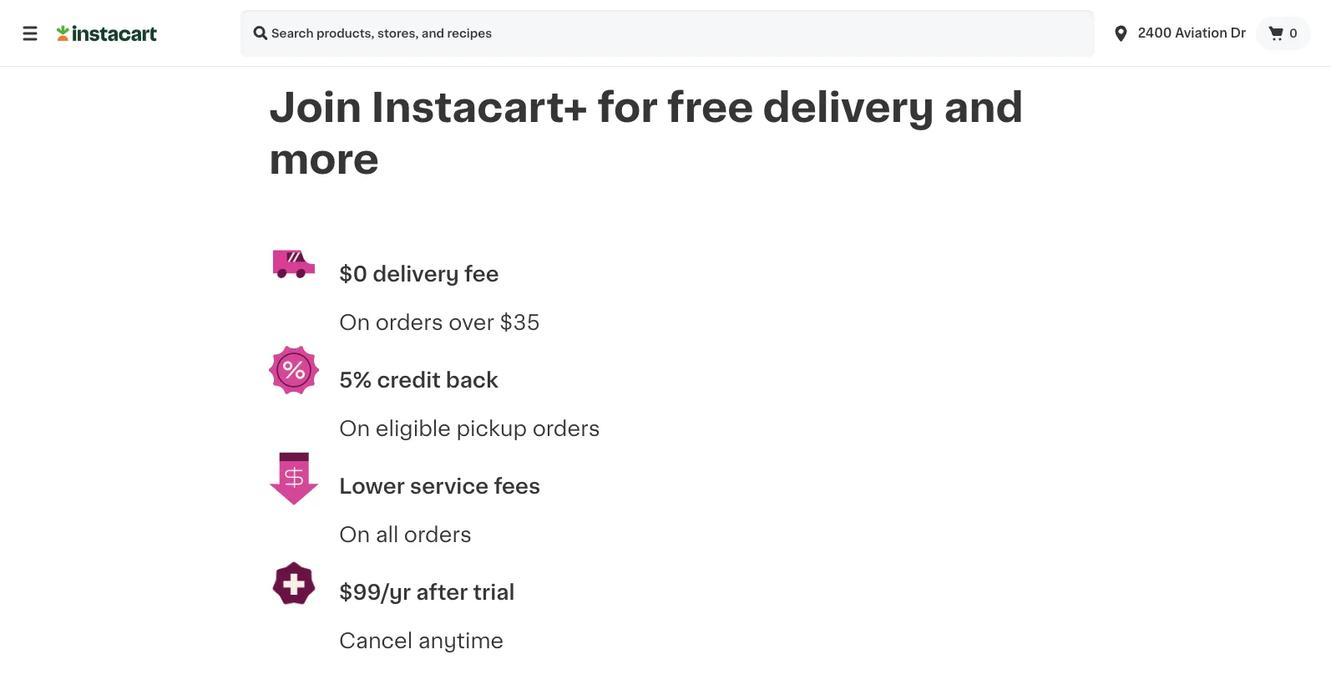 Task type: locate. For each thing, give the bounding box(es) containing it.
on down $0
[[339, 312, 370, 332]]

2400 aviation dr button
[[1102, 10, 1256, 57], [1112, 10, 1246, 57]]

on for on all orders
[[339, 524, 370, 544]]

on for on eligible pickup orders
[[339, 418, 370, 438]]

0 button
[[1256, 17, 1312, 50]]

on orders over $35
[[339, 312, 541, 332]]

3 on from the top
[[339, 524, 370, 544]]

on down 5%
[[339, 418, 370, 438]]

1 on from the top
[[339, 312, 370, 332]]

1 2400 aviation dr button from the left
[[1102, 10, 1256, 57]]

0 vertical spatial on
[[339, 312, 370, 332]]

join instacart+ for free delivery and more
[[269, 88, 1033, 179]]

on
[[339, 312, 370, 332], [339, 418, 370, 438], [339, 524, 370, 544]]

instacart logo image
[[57, 23, 157, 43]]

on all orders
[[339, 524, 472, 544]]

$0 delivery fee
[[339, 264, 499, 284]]

on left the all
[[339, 524, 370, 544]]

$0
[[339, 264, 368, 284]]

$99/yr after trial
[[339, 582, 515, 603]]

None search field
[[241, 10, 1095, 57]]

orders down lower service fees
[[404, 524, 472, 544]]

0 vertical spatial delivery
[[763, 88, 935, 127]]

all
[[376, 524, 399, 544]]

2 2400 aviation dr button from the left
[[1112, 10, 1246, 57]]

1 vertical spatial orders
[[533, 418, 600, 438]]

credit
[[377, 370, 441, 390]]

2 vertical spatial on
[[339, 524, 370, 544]]

delivery
[[763, 88, 935, 127], [373, 264, 459, 284]]

orders
[[376, 312, 443, 332], [533, 418, 600, 438], [404, 524, 472, 544]]

0
[[1290, 28, 1298, 39]]

over
[[449, 312, 495, 332]]

0 vertical spatial orders
[[376, 312, 443, 332]]

free
[[668, 88, 754, 127]]

1 vertical spatial delivery
[[373, 264, 459, 284]]

orders down $0 delivery fee
[[376, 312, 443, 332]]

orders right pickup
[[533, 418, 600, 438]]

2400
[[1138, 27, 1172, 39]]

1 vertical spatial on
[[339, 418, 370, 438]]

2400 aviation dr
[[1138, 27, 1246, 39]]

1 horizontal spatial delivery
[[763, 88, 935, 127]]

2 on from the top
[[339, 418, 370, 438]]

back
[[446, 370, 499, 390]]

2 vertical spatial orders
[[404, 524, 472, 544]]



Task type: vqa. For each thing, say whether or not it's contained in the screenshot.
Pot
no



Task type: describe. For each thing, give the bounding box(es) containing it.
lower
[[339, 476, 405, 496]]

for
[[598, 88, 658, 127]]

on for on orders over $35
[[339, 312, 370, 332]]

trial
[[473, 582, 515, 603]]

and
[[944, 88, 1024, 127]]

join
[[269, 88, 362, 127]]

delivery inside join instacart+ for free delivery and more
[[763, 88, 935, 127]]

$35
[[500, 312, 541, 332]]

anytime
[[418, 630, 504, 651]]

cancel anytime
[[339, 630, 504, 651]]

dr
[[1231, 27, 1246, 39]]

$99/yr
[[339, 582, 411, 603]]

service
[[410, 476, 489, 496]]

fee
[[464, 264, 499, 284]]

after
[[416, 582, 468, 603]]

on eligible pickup orders
[[339, 418, 600, 438]]

pickup
[[456, 418, 527, 438]]

eligible
[[376, 418, 451, 438]]

cancel
[[339, 630, 413, 651]]

lower service fees
[[339, 476, 541, 496]]

5%
[[339, 370, 372, 390]]

fees
[[494, 476, 541, 496]]

instacart+
[[371, 88, 588, 127]]

Search field
[[241, 10, 1095, 57]]

5% credit back
[[339, 370, 499, 390]]

aviation
[[1175, 27, 1228, 39]]

more
[[269, 140, 379, 179]]

0 horizontal spatial delivery
[[373, 264, 459, 284]]



